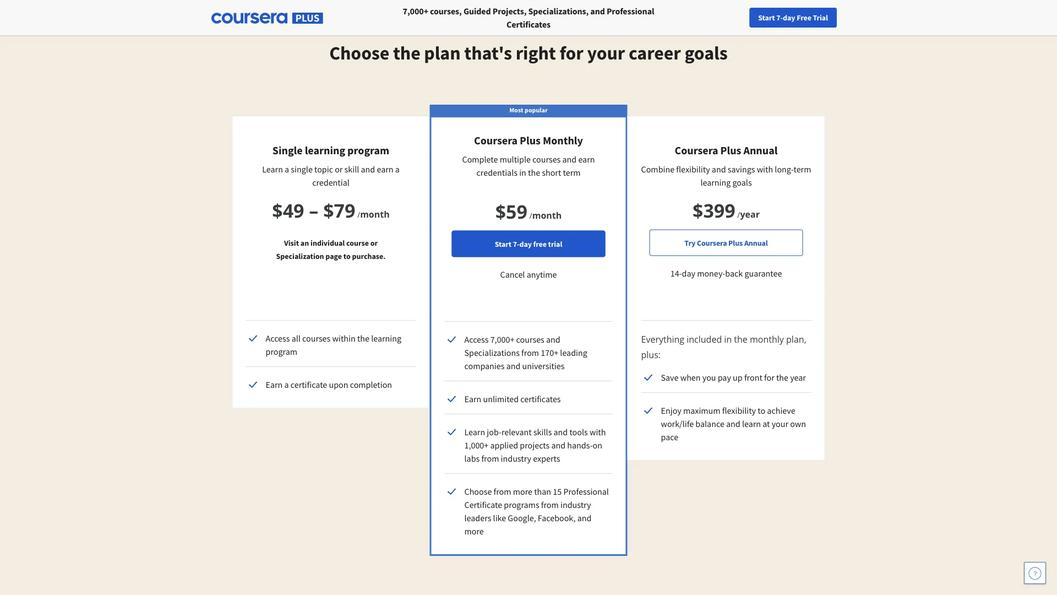 Task type: locate. For each thing, give the bounding box(es) containing it.
more up programs on the bottom
[[513, 486, 533, 497]]

start for start 7-day free trial
[[759, 13, 776, 23]]

access inside access all courses within the learning program
[[266, 333, 290, 344]]

professional inside choose from more than 15 professional certificate programs from industry leaders like google, facebook, and more
[[564, 486, 609, 497]]

0 horizontal spatial or
[[335, 164, 343, 175]]

0 horizontal spatial learn
[[262, 164, 283, 175]]

try
[[685, 238, 696, 248]]

7- left the 'free'
[[513, 239, 520, 249]]

0 horizontal spatial more
[[465, 526, 484, 537]]

1 horizontal spatial your
[[772, 418, 789, 429]]

7,000+ up specializations
[[491, 334, 515, 345]]

a
[[285, 164, 289, 175], [395, 164, 400, 175], [285, 379, 289, 390]]

1 vertical spatial more
[[465, 526, 484, 537]]

for right front
[[765, 372, 775, 383]]

more down leaders
[[465, 526, 484, 537]]

your down the achieve
[[772, 418, 789, 429]]

short
[[542, 167, 562, 178]]

choose the plan that's right for your career goals
[[330, 41, 728, 65]]

0 vertical spatial 7,000+
[[403, 6, 429, 17]]

and right facebook,
[[578, 512, 592, 523]]

1 horizontal spatial /
[[530, 210, 533, 221]]

7- for free
[[513, 239, 520, 249]]

None search field
[[152, 7, 416, 29]]

0 vertical spatial day
[[784, 13, 796, 23]]

and
[[591, 6, 605, 17], [563, 154, 577, 165], [361, 164, 375, 175], [712, 164, 726, 175], [547, 334, 561, 345], [507, 360, 521, 371], [727, 418, 741, 429], [554, 426, 568, 437], [552, 440, 566, 451], [578, 512, 592, 523]]

learning up $399 on the right top of the page
[[701, 177, 731, 188]]

7- inside start 7-day free trial button
[[513, 239, 520, 249]]

visit
[[284, 238, 299, 248]]

in inside complete multiple courses and earn credentials in the short term
[[520, 167, 527, 178]]

0 horizontal spatial with
[[590, 426, 606, 437]]

month
[[360, 208, 390, 220], [533, 209, 562, 221]]

1,000+
[[465, 440, 489, 451]]

a left certificate at left
[[285, 379, 289, 390]]

2 horizontal spatial day
[[784, 13, 796, 23]]

coursera plus annual
[[675, 144, 778, 157]]

day for free
[[520, 239, 532, 249]]

start left free
[[759, 13, 776, 23]]

complete multiple courses and earn credentials in the short term
[[463, 154, 595, 178]]

with left long-
[[757, 164, 774, 175]]

1 vertical spatial year
[[791, 372, 807, 383]]

to up at
[[758, 405, 766, 416]]

0 horizontal spatial day
[[520, 239, 532, 249]]

learn inside "learn a single topic or skill and earn a credential"
[[262, 164, 283, 175]]

start 7-day free trial button
[[750, 8, 837, 28]]

guarantee
[[745, 268, 783, 279]]

industry down the applied
[[501, 453, 532, 464]]

earn
[[579, 154, 595, 165], [377, 164, 394, 175]]

with up 'on'
[[590, 426, 606, 437]]

/ right $399 on the right top of the page
[[738, 209, 741, 220]]

learning right within
[[371, 333, 402, 344]]

1 vertical spatial goals
[[733, 177, 752, 188]]

1 horizontal spatial program
[[348, 144, 390, 157]]

professional right 15
[[564, 486, 609, 497]]

and down coursera plus annual
[[712, 164, 726, 175]]

free
[[534, 239, 547, 249]]

a left single
[[285, 164, 289, 175]]

0 vertical spatial industry
[[501, 453, 532, 464]]

with inside combine flexibility and savings with long-term learning goals
[[757, 164, 774, 175]]

and up "experts"
[[552, 440, 566, 451]]

2 horizontal spatial learning
[[701, 177, 731, 188]]

0 vertical spatial start
[[759, 13, 776, 23]]

plus inside try coursera plus annual button
[[729, 238, 743, 248]]

purchase.
[[352, 251, 386, 261]]

courses inside access 7,000+ courses and specializations from 170+ leading companies and universities
[[517, 334, 545, 345]]

the left short
[[528, 167, 541, 178]]

and right skill
[[361, 164, 375, 175]]

0 horizontal spatial for
[[560, 41, 584, 65]]

access left all
[[266, 333, 290, 344]]

1 horizontal spatial earn
[[465, 393, 482, 404]]

the right within
[[358, 333, 370, 344]]

the inside complete multiple courses and earn credentials in the short term
[[528, 167, 541, 178]]

day inside start 7-day free trial button
[[520, 239, 532, 249]]

plan
[[424, 41, 461, 65]]

to
[[344, 251, 351, 261], [758, 405, 766, 416]]

choose for choose from more than 15 professional certificate programs from industry leaders like google, facebook, and more
[[465, 486, 492, 497]]

0 vertical spatial with
[[757, 164, 774, 175]]

annual up guarantee
[[745, 238, 768, 248]]

1 vertical spatial in
[[725, 333, 732, 345]]

coursera up complete
[[474, 134, 518, 147]]

0 vertical spatial in
[[520, 167, 527, 178]]

experts
[[533, 453, 561, 464]]

1 vertical spatial with
[[590, 426, 606, 437]]

$59
[[496, 198, 528, 224]]

year right $399 on the right top of the page
[[741, 208, 760, 220]]

0 vertical spatial professional
[[607, 6, 655, 17]]

industry down 15
[[561, 499, 591, 510]]

everything included in the monthly plan, plus:
[[642, 333, 807, 361]]

coursera up combine flexibility and savings with long-term learning goals
[[675, 144, 719, 157]]

1 vertical spatial industry
[[561, 499, 591, 510]]

0 horizontal spatial learning
[[305, 144, 346, 157]]

1 horizontal spatial access
[[465, 334, 489, 345]]

from up universities at the bottom
[[522, 347, 539, 358]]

1 horizontal spatial day
[[682, 268, 696, 279]]

0 horizontal spatial start
[[495, 239, 512, 249]]

/ for $399
[[738, 209, 741, 220]]

7- left free
[[777, 13, 784, 23]]

program inside access all courses within the learning program
[[266, 346, 298, 357]]

with inside the learn job-relevant skills and tools with 1,000+ applied projects and hands-on labs from industry experts
[[590, 426, 606, 437]]

1 vertical spatial your
[[588, 41, 625, 65]]

earn for $49
[[266, 379, 283, 390]]

0 vertical spatial flexibility
[[677, 164, 711, 175]]

/
[[358, 209, 360, 220], [738, 209, 741, 220], [530, 210, 533, 221]]

1 horizontal spatial for
[[765, 372, 775, 383]]

0 horizontal spatial year
[[741, 208, 760, 220]]

annual up savings
[[744, 144, 778, 157]]

start up cancel
[[495, 239, 512, 249]]

/ for $59
[[530, 210, 533, 221]]

choose inside choose from more than 15 professional certificate programs from industry leaders like google, facebook, and more
[[465, 486, 492, 497]]

month up the 'free'
[[533, 209, 562, 221]]

0 vertical spatial earn
[[266, 379, 283, 390]]

0 vertical spatial year
[[741, 208, 760, 220]]

0 horizontal spatial term
[[563, 167, 581, 178]]

anytime
[[527, 269, 557, 280]]

1 horizontal spatial start
[[759, 13, 776, 23]]

for
[[560, 41, 584, 65], [765, 372, 775, 383]]

1 horizontal spatial 7-
[[777, 13, 784, 23]]

0 horizontal spatial 7-
[[513, 239, 520, 249]]

0 horizontal spatial /
[[358, 209, 360, 220]]

an
[[301, 238, 309, 248]]

earn left unlimited
[[465, 393, 482, 404]]

help center image
[[1029, 566, 1042, 580]]

the left monthly
[[735, 333, 748, 345]]

and down monthly
[[563, 154, 577, 165]]

learn down single
[[262, 164, 283, 175]]

7- inside start 7-day free trial button
[[777, 13, 784, 23]]

learn for learn a single topic or skill and earn a credential
[[262, 164, 283, 175]]

0 vertical spatial more
[[513, 486, 533, 497]]

programs
[[504, 499, 540, 510]]

and inside choose from more than 15 professional certificate programs from industry leaders like google, facebook, and more
[[578, 512, 592, 523]]

day left money-
[[682, 268, 696, 279]]

0 vertical spatial choose
[[330, 41, 390, 65]]

specializations,
[[529, 6, 589, 17]]

and left learn
[[727, 418, 741, 429]]

day left free
[[784, 13, 796, 23]]

projects
[[520, 440, 550, 451]]

and inside "learn a single topic or skill and earn a credential"
[[361, 164, 375, 175]]

1 vertical spatial choose
[[465, 486, 492, 497]]

courses up short
[[533, 154, 561, 165]]

goals
[[685, 41, 728, 65], [733, 177, 752, 188]]

or for topic
[[335, 164, 343, 175]]

in down multiple in the top of the page
[[520, 167, 527, 178]]

1 vertical spatial learning
[[701, 177, 731, 188]]

1 horizontal spatial flexibility
[[723, 405, 757, 416]]

/ inside the $59 / month
[[530, 210, 533, 221]]

earn down monthly
[[579, 154, 595, 165]]

0 horizontal spatial earn
[[377, 164, 394, 175]]

goals right career
[[685, 41, 728, 65]]

0 horizontal spatial earn
[[266, 379, 283, 390]]

0 horizontal spatial in
[[520, 167, 527, 178]]

access inside access 7,000+ courses and specializations from 170+ leading companies and universities
[[465, 334, 489, 345]]

front
[[745, 372, 763, 383]]

access up specializations
[[465, 334, 489, 345]]

in inside everything included in the monthly plan, plus:
[[725, 333, 732, 345]]

earn
[[266, 379, 283, 390], [465, 393, 482, 404]]

learn inside the learn job-relevant skills and tools with 1,000+ applied projects and hands-on labs from industry experts
[[465, 426, 485, 437]]

program down all
[[266, 346, 298, 357]]

earn left certificate at left
[[266, 379, 283, 390]]

or inside visit an individual course or specialization page to purchase.
[[371, 238, 378, 248]]

0 vertical spatial 7-
[[777, 13, 784, 23]]

google,
[[508, 512, 536, 523]]

1 vertical spatial 7-
[[513, 239, 520, 249]]

1 vertical spatial program
[[266, 346, 298, 357]]

in
[[520, 167, 527, 178], [725, 333, 732, 345]]

certificate
[[291, 379, 327, 390]]

cancel anytime
[[501, 269, 557, 280]]

1 horizontal spatial learning
[[371, 333, 402, 344]]

1 horizontal spatial or
[[371, 238, 378, 248]]

courses inside access all courses within the learning program
[[303, 333, 331, 344]]

from up facebook,
[[541, 499, 559, 510]]

/ inside $49 – $79 / month
[[358, 209, 360, 220]]

1 horizontal spatial industry
[[561, 499, 591, 510]]

2 vertical spatial day
[[682, 268, 696, 279]]

for right right
[[560, 41, 584, 65]]

1 vertical spatial flexibility
[[723, 405, 757, 416]]

learning
[[305, 144, 346, 157], [701, 177, 731, 188], [371, 333, 402, 344]]

1 horizontal spatial earn
[[579, 154, 595, 165]]

free
[[797, 13, 812, 23]]

0 vertical spatial your
[[839, 13, 853, 23]]

unlimited
[[483, 393, 519, 404]]

goals for learning
[[733, 177, 752, 188]]

month inside the $59 / month
[[533, 209, 562, 221]]

1 vertical spatial to
[[758, 405, 766, 416]]

1 horizontal spatial to
[[758, 405, 766, 416]]

completion
[[350, 379, 392, 390]]

learn job-relevant skills and tools with 1,000+ applied projects and hands-on labs from industry experts
[[465, 426, 606, 464]]

access for access 7,000+ courses and specializations from 170+ leading companies and universities
[[465, 334, 489, 345]]

or inside "learn a single topic or skill and earn a credential"
[[335, 164, 343, 175]]

1 horizontal spatial goals
[[733, 177, 752, 188]]

your right find
[[839, 13, 853, 23]]

1 vertical spatial earn
[[465, 393, 482, 404]]

month inside $49 – $79 / month
[[360, 208, 390, 220]]

multiple
[[500, 154, 531, 165]]

learning up topic
[[305, 144, 346, 157]]

0 vertical spatial goals
[[685, 41, 728, 65]]

day left the 'free'
[[520, 239, 532, 249]]

in right the 'included'
[[725, 333, 732, 345]]

or
[[335, 164, 343, 175], [371, 238, 378, 248]]

access
[[266, 333, 290, 344], [465, 334, 489, 345]]

universities
[[523, 360, 565, 371]]

pace
[[661, 431, 679, 442]]

0 vertical spatial learn
[[262, 164, 283, 175]]

0 vertical spatial or
[[335, 164, 343, 175]]

2 vertical spatial learning
[[371, 333, 402, 344]]

a right skill
[[395, 164, 400, 175]]

1 vertical spatial professional
[[564, 486, 609, 497]]

professional up career
[[607, 6, 655, 17]]

courses
[[533, 154, 561, 165], [303, 333, 331, 344], [517, 334, 545, 345]]

1 horizontal spatial choose
[[465, 486, 492, 497]]

a for learn a single topic or skill and earn a credential
[[285, 164, 289, 175]]

0 horizontal spatial industry
[[501, 453, 532, 464]]

like
[[493, 512, 506, 523]]

flexibility right combine
[[677, 164, 711, 175]]

access all courses within the learning program
[[266, 333, 402, 357]]

program
[[348, 144, 390, 157], [266, 346, 298, 357]]

from inside the learn job-relevant skills and tools with 1,000+ applied projects and hands-on labs from industry experts
[[482, 453, 499, 464]]

/ inside $399 / year
[[738, 209, 741, 220]]

1 vertical spatial start
[[495, 239, 512, 249]]

learn up the 1,000+
[[465, 426, 485, 437]]

certificates
[[507, 19, 551, 30]]

1 horizontal spatial month
[[533, 209, 562, 221]]

1 vertical spatial annual
[[745, 238, 768, 248]]

0 horizontal spatial choose
[[330, 41, 390, 65]]

and down specializations
[[507, 360, 521, 371]]

trial
[[813, 13, 829, 23]]

year up the achieve
[[791, 372, 807, 383]]

0 vertical spatial program
[[348, 144, 390, 157]]

2 horizontal spatial /
[[738, 209, 741, 220]]

1 horizontal spatial 7,000+
[[491, 334, 515, 345]]

monthly
[[543, 134, 583, 147]]

a for earn a certificate upon completion
[[285, 379, 289, 390]]

flexibility
[[677, 164, 711, 175], [723, 405, 757, 416]]

or left skill
[[335, 164, 343, 175]]

plus up back
[[729, 238, 743, 248]]

from right labs
[[482, 453, 499, 464]]

coursera
[[474, 134, 518, 147], [675, 144, 719, 157], [697, 238, 728, 248]]

$399 / year
[[693, 197, 760, 223]]

day inside start 7-day free trial button
[[784, 13, 796, 23]]

courses right all
[[303, 333, 331, 344]]

credentials
[[477, 167, 518, 178]]

7,000+ inside access 7,000+ courses and specializations from 170+ leading companies and universities
[[491, 334, 515, 345]]

the left plan
[[393, 41, 421, 65]]

companies
[[465, 360, 505, 371]]

try coursera plus annual button
[[650, 229, 804, 256]]

1 vertical spatial learn
[[465, 426, 485, 437]]

learn
[[262, 164, 283, 175], [465, 426, 485, 437]]

/ right $79
[[358, 209, 360, 220]]

1 horizontal spatial with
[[757, 164, 774, 175]]

0 horizontal spatial access
[[266, 333, 290, 344]]

and right specializations,
[[591, 6, 605, 17]]

0 vertical spatial for
[[560, 41, 584, 65]]

your left career
[[588, 41, 625, 65]]

1 vertical spatial 7,000+
[[491, 334, 515, 345]]

1 horizontal spatial term
[[794, 164, 812, 175]]

program up skill
[[348, 144, 390, 157]]

facebook,
[[538, 512, 576, 523]]

0 horizontal spatial month
[[360, 208, 390, 220]]

plus up multiple in the top of the page
[[520, 134, 541, 147]]

find your new career link
[[817, 11, 898, 25]]

7,000+ left courses,
[[403, 6, 429, 17]]

courses up the 170+
[[517, 334, 545, 345]]

1 vertical spatial day
[[520, 239, 532, 249]]

plus:
[[642, 349, 661, 361]]

1 horizontal spatial more
[[513, 486, 533, 497]]

1 horizontal spatial in
[[725, 333, 732, 345]]

plus
[[520, 134, 541, 147], [721, 144, 742, 157], [729, 238, 743, 248]]

choose
[[330, 41, 390, 65], [465, 486, 492, 497]]

0 vertical spatial to
[[344, 251, 351, 261]]

/ right $59
[[530, 210, 533, 221]]

page
[[326, 251, 342, 261]]

the inside everything included in the monthly plan, plus:
[[735, 333, 748, 345]]

month up course
[[360, 208, 390, 220]]

annual inside button
[[745, 238, 768, 248]]

coursera right try
[[697, 238, 728, 248]]

pay
[[718, 372, 732, 383]]

start 7-day free trial
[[495, 239, 563, 249]]

0 horizontal spatial to
[[344, 251, 351, 261]]

earn right skill
[[377, 164, 394, 175]]

courses inside complete multiple courses and earn credentials in the short term
[[533, 154, 561, 165]]

choose from more than 15 professional certificate programs from industry leaders like google, facebook, and more
[[465, 486, 609, 537]]

goals down savings
[[733, 177, 752, 188]]

flexibility up learn
[[723, 405, 757, 416]]

2 vertical spatial your
[[772, 418, 789, 429]]

0 horizontal spatial flexibility
[[677, 164, 711, 175]]

year
[[741, 208, 760, 220], [791, 372, 807, 383]]

1 vertical spatial or
[[371, 238, 378, 248]]

0 horizontal spatial goals
[[685, 41, 728, 65]]

0 horizontal spatial 7,000+
[[403, 6, 429, 17]]

plus up savings
[[721, 144, 742, 157]]

earn inside "learn a single topic or skill and earn a credential"
[[377, 164, 394, 175]]

or up purchase.
[[371, 238, 378, 248]]

more
[[513, 486, 533, 497], [465, 526, 484, 537]]

1 horizontal spatial learn
[[465, 426, 485, 437]]

goals inside combine flexibility and savings with long-term learning goals
[[733, 177, 752, 188]]

access for access all courses within the learning program
[[266, 333, 290, 344]]

monthly
[[750, 333, 785, 345]]

try coursera plus annual
[[685, 238, 768, 248]]

industry inside the learn job-relevant skills and tools with 1,000+ applied projects and hands-on labs from industry experts
[[501, 453, 532, 464]]

flexibility inside the enjoy maximum flexibility to achieve work/life balance and learn at your own pace
[[723, 405, 757, 416]]

to right page
[[344, 251, 351, 261]]

0 horizontal spatial program
[[266, 346, 298, 357]]



Task type: vqa. For each thing, say whether or not it's contained in the screenshot.
mastering
no



Task type: describe. For each thing, give the bounding box(es) containing it.
courses for all
[[303, 333, 331, 344]]

$59 / month
[[496, 198, 562, 224]]

term inside combine flexibility and savings with long-term learning goals
[[794, 164, 812, 175]]

$399
[[693, 197, 736, 223]]

hands-
[[568, 440, 593, 451]]

goals for career
[[685, 41, 728, 65]]

everything
[[642, 333, 685, 345]]

certificate
[[465, 499, 503, 510]]

labs
[[465, 453, 480, 464]]

learning inside access all courses within the learning program
[[371, 333, 402, 344]]

courses for multiple
[[533, 154, 561, 165]]

learn a single topic or skill and earn a credential
[[262, 164, 400, 188]]

choose for choose the plan that's right for your career goals
[[330, 41, 390, 65]]

plan,
[[787, 333, 807, 345]]

career
[[871, 13, 892, 23]]

2 horizontal spatial your
[[839, 13, 853, 23]]

170+
[[541, 347, 559, 358]]

achieve
[[768, 405, 796, 416]]

skill
[[345, 164, 359, 175]]

that's
[[465, 41, 512, 65]]

find your new career
[[823, 13, 892, 23]]

maximum
[[684, 405, 721, 416]]

coursera plus image
[[212, 13, 323, 24]]

and inside the enjoy maximum flexibility to achieve work/life balance and learn at your own pace
[[727, 418, 741, 429]]

combine flexibility and savings with long-term learning goals
[[642, 164, 812, 188]]

from up certificate
[[494, 486, 512, 497]]

$49
[[272, 197, 304, 223]]

long-
[[775, 164, 794, 175]]

or for course
[[371, 238, 378, 248]]

you
[[703, 372, 717, 383]]

to inside visit an individual course or specialization page to purchase.
[[344, 251, 351, 261]]

projects,
[[493, 6, 527, 17]]

professional inside 7,000+ courses, guided projects, specializations, and professional certificates
[[607, 6, 655, 17]]

the right front
[[777, 372, 789, 383]]

new
[[855, 13, 869, 23]]

included
[[687, 333, 722, 345]]

15
[[553, 486, 562, 497]]

single
[[273, 144, 303, 157]]

earn unlimited certificates
[[465, 393, 561, 404]]

1 horizontal spatial year
[[791, 372, 807, 383]]

single
[[291, 164, 313, 175]]

and inside complete multiple courses and earn credentials in the short term
[[563, 154, 577, 165]]

savings
[[728, 164, 756, 175]]

most popular
[[510, 106, 548, 114]]

14-day money-back guarantee
[[671, 268, 783, 279]]

all
[[292, 333, 301, 344]]

up
[[733, 372, 743, 383]]

learn for learn job-relevant skills and tools with 1,000+ applied projects and hands-on labs from industry experts
[[465, 426, 485, 437]]

earn inside complete multiple courses and earn credentials in the short term
[[579, 154, 595, 165]]

7- for free
[[777, 13, 784, 23]]

enjoy maximum flexibility to achieve work/life balance and learn at your own pace
[[661, 405, 807, 442]]

14-
[[671, 268, 682, 279]]

start for start 7-day free trial
[[495, 239, 512, 249]]

popular
[[525, 106, 548, 114]]

balance
[[696, 418, 725, 429]]

7,000+ inside 7,000+ courses, guided projects, specializations, and professional certificates
[[403, 6, 429, 17]]

plus for monthly
[[520, 134, 541, 147]]

and left tools at the bottom right
[[554, 426, 568, 437]]

leading
[[561, 347, 588, 358]]

complete
[[463, 154, 498, 165]]

guided
[[464, 6, 491, 17]]

courses,
[[430, 6, 462, 17]]

combine
[[642, 164, 675, 175]]

specialization
[[276, 251, 324, 261]]

0 vertical spatial learning
[[305, 144, 346, 157]]

leaders
[[465, 512, 492, 523]]

learning inside combine flexibility and savings with long-term learning goals
[[701, 177, 731, 188]]

from inside access 7,000+ courses and specializations from 170+ leading companies and universities
[[522, 347, 539, 358]]

industry inside choose from more than 15 professional certificate programs from industry leaders like google, facebook, and more
[[561, 499, 591, 510]]

work/life
[[661, 418, 694, 429]]

term inside complete multiple courses and earn credentials in the short term
[[563, 167, 581, 178]]

applied
[[491, 440, 519, 451]]

coursera inside button
[[697, 238, 728, 248]]

$49 – $79 / month
[[272, 197, 390, 223]]

save
[[661, 372, 679, 383]]

access 7,000+ courses and specializations from 170+ leading companies and universities
[[465, 334, 588, 371]]

and inside 7,000+ courses, guided projects, specializations, and professional certificates
[[591, 6, 605, 17]]

earn for $59
[[465, 393, 482, 404]]

specializations
[[465, 347, 520, 358]]

courses for 7,000+
[[517, 334, 545, 345]]

year inside $399 / year
[[741, 208, 760, 220]]

individual
[[311, 238, 345, 248]]

your inside the enjoy maximum flexibility to achieve work/life balance and learn at your own pace
[[772, 418, 789, 429]]

relevant
[[502, 426, 532, 437]]

learn
[[743, 418, 761, 429]]

coursera for coursera plus annual
[[675, 144, 719, 157]]

and up the 170+
[[547, 334, 561, 345]]

course
[[347, 238, 369, 248]]

enjoy
[[661, 405, 682, 416]]

within
[[332, 333, 356, 344]]

certificates
[[521, 393, 561, 404]]

flexibility inside combine flexibility and savings with long-term learning goals
[[677, 164, 711, 175]]

0 horizontal spatial your
[[588, 41, 625, 65]]

$79
[[323, 197, 356, 223]]

credential
[[312, 177, 350, 188]]

0 vertical spatial annual
[[744, 144, 778, 157]]

the inside access all courses within the learning program
[[358, 333, 370, 344]]

coursera plus monthly
[[474, 134, 583, 147]]

trial
[[549, 239, 563, 249]]

–
[[309, 197, 319, 223]]

visit an individual course or specialization page to purchase.
[[276, 238, 386, 261]]

plus for annual
[[721, 144, 742, 157]]

upon
[[329, 379, 348, 390]]

start 7-day free trial button
[[452, 231, 606, 257]]

cancel
[[501, 269, 525, 280]]

save  when you pay up front for the year
[[661, 372, 807, 383]]

to inside the enjoy maximum flexibility to achieve work/life balance and learn at your own pace
[[758, 405, 766, 416]]

and inside combine flexibility and savings with long-term learning goals
[[712, 164, 726, 175]]

most
[[510, 106, 524, 114]]

day for free
[[784, 13, 796, 23]]

at
[[763, 418, 771, 429]]

coursera for coursera plus monthly
[[474, 134, 518, 147]]

career
[[629, 41, 681, 65]]

right
[[516, 41, 556, 65]]

single learning program
[[273, 144, 390, 157]]



